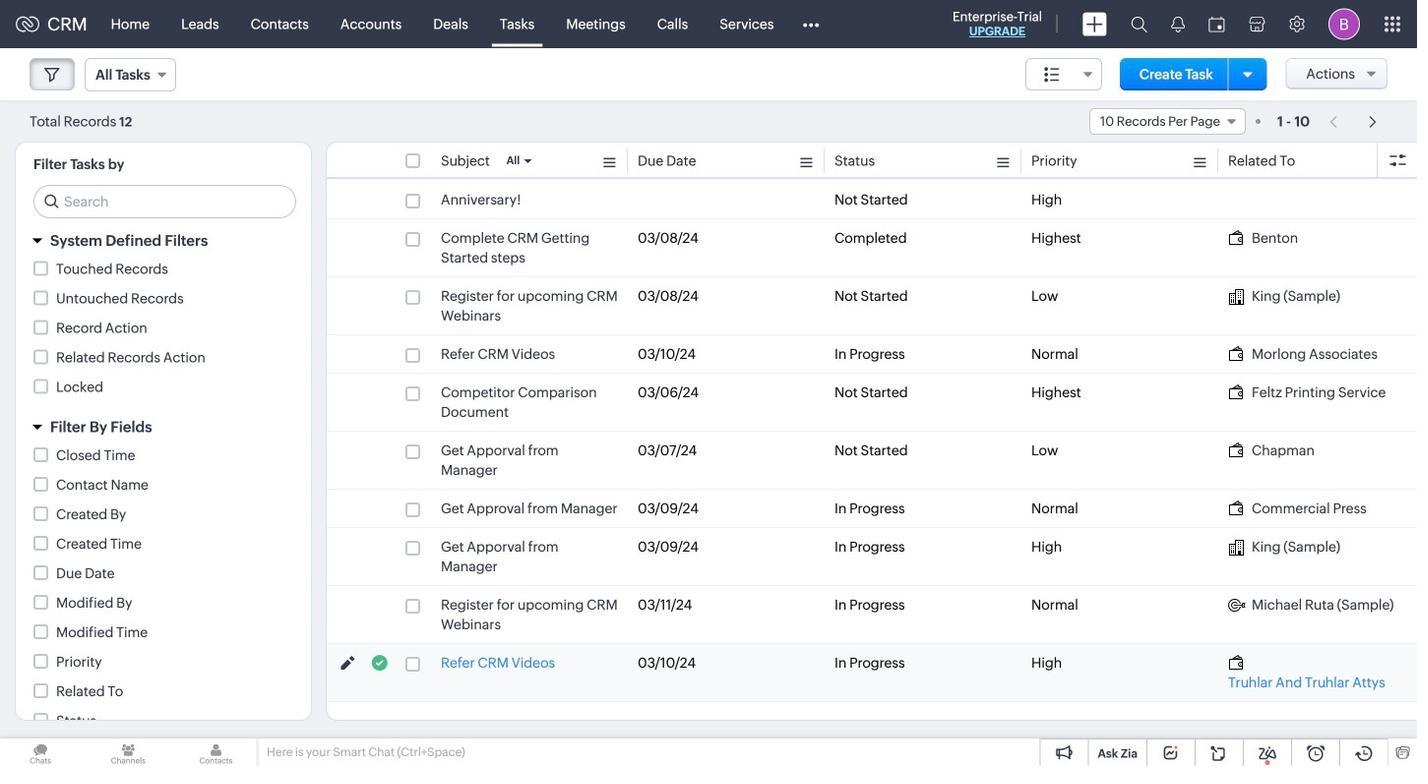 Task type: describe. For each thing, give the bounding box(es) containing it.
profile element
[[1317, 0, 1372, 48]]

none field size
[[1025, 58, 1102, 91]]

search image
[[1131, 16, 1147, 32]]

create menu image
[[1082, 12, 1107, 36]]

channels image
[[88, 739, 169, 767]]

Search text field
[[34, 186, 295, 217]]

logo image
[[16, 16, 39, 32]]

chats image
[[0, 739, 81, 767]]



Task type: locate. For each thing, give the bounding box(es) containing it.
None field
[[85, 58, 176, 92], [1025, 58, 1102, 91], [1089, 108, 1246, 135], [85, 58, 176, 92], [1089, 108, 1246, 135]]

contacts image
[[176, 739, 256, 767]]

search element
[[1119, 0, 1159, 48]]

signals image
[[1171, 16, 1185, 32]]

profile image
[[1328, 8, 1360, 40]]

row group
[[327, 181, 1417, 703]]

calendar image
[[1208, 16, 1225, 32]]

size image
[[1044, 66, 1060, 84]]

create menu element
[[1071, 0, 1119, 48]]

Other Modules field
[[790, 8, 832, 40]]

signals element
[[1159, 0, 1197, 48]]



